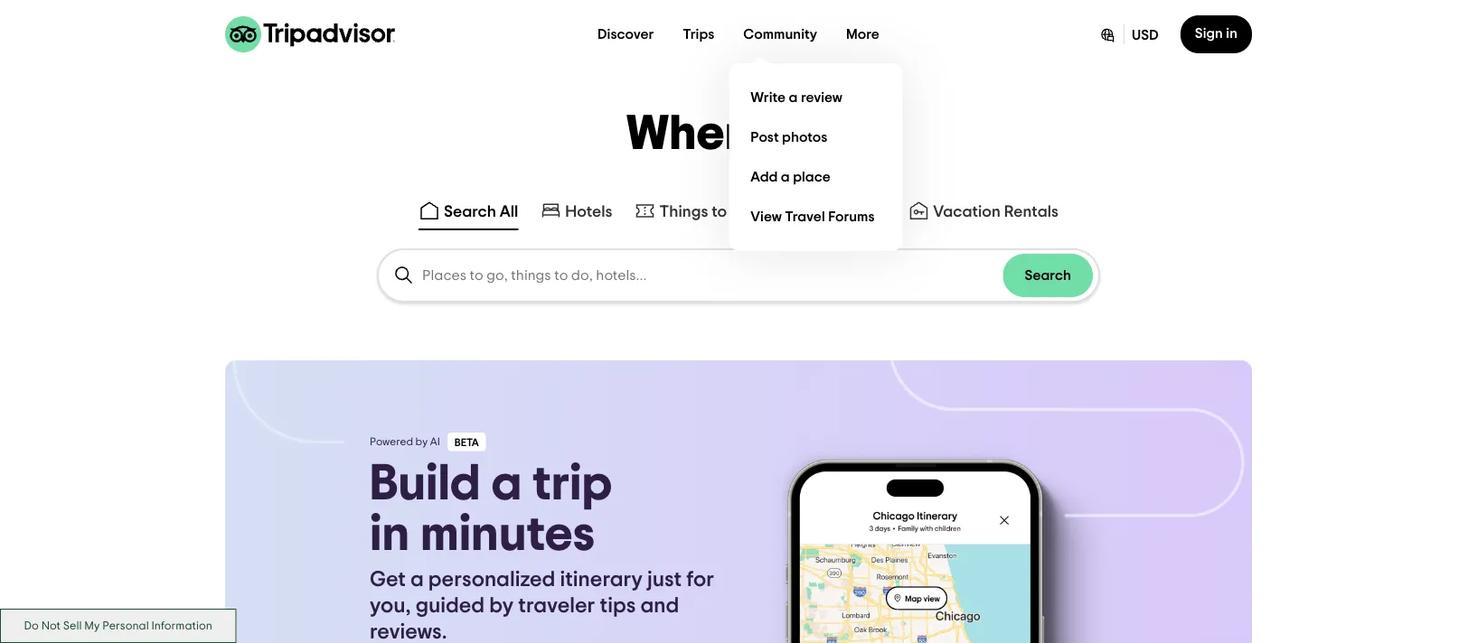 Task type: locate. For each thing, give the bounding box(es) containing it.
a left trip
[[491, 459, 522, 509]]

post photos
[[751, 130, 827, 145]]

a inside write a review 'link'
[[789, 90, 798, 105]]

for
[[686, 570, 714, 591]]

1 vertical spatial do
[[24, 620, 39, 632]]

a right get
[[410, 570, 424, 591]]

a right add
[[781, 170, 790, 184]]

more button
[[832, 16, 894, 52]]

search inside search button
[[1025, 269, 1071, 283]]

and
[[640, 596, 679, 617]]

0 horizontal spatial do
[[24, 620, 39, 632]]

0 horizontal spatial in
[[370, 509, 410, 560]]

sign
[[1195, 26, 1223, 41]]

menu
[[729, 63, 902, 251]]

a inside the add a place link
[[781, 170, 790, 184]]

personalized
[[428, 570, 555, 591]]

by down personalized
[[489, 596, 514, 617]]

1 horizontal spatial in
[[1226, 26, 1238, 41]]

restaurants link
[[773, 200, 886, 222]]

in inside build a trip in minutes
[[370, 509, 410, 560]]

1 vertical spatial in
[[370, 509, 410, 560]]

my
[[84, 620, 100, 632]]

write
[[751, 90, 786, 105]]

things
[[659, 203, 708, 220]]

do left not
[[24, 620, 39, 632]]

tab list
[[0, 193, 1477, 234]]

information
[[151, 620, 212, 632]]

0 vertical spatial by
[[415, 437, 428, 448]]

1 horizontal spatial by
[[489, 596, 514, 617]]

search
[[444, 203, 496, 220], [1025, 269, 1071, 283]]

in
[[1226, 26, 1238, 41], [370, 509, 410, 560]]

travel
[[785, 210, 825, 224]]

post photos link
[[743, 118, 888, 157]]

Search search field
[[379, 250, 1098, 301], [422, 268, 1003, 284]]

a for trip
[[491, 459, 522, 509]]

search left all
[[444, 203, 496, 220]]

add
[[751, 170, 778, 184]]

1 vertical spatial by
[[489, 596, 514, 617]]

you,
[[370, 596, 411, 617]]

things to do link
[[634, 200, 751, 222]]

get
[[370, 570, 406, 591]]

personal
[[102, 620, 149, 632]]

search button
[[1003, 254, 1093, 297]]

0 horizontal spatial search
[[444, 203, 496, 220]]

in up get
[[370, 509, 410, 560]]

where to?
[[626, 110, 851, 159]]

a for review
[[789, 90, 798, 105]]

by left ai
[[415, 437, 428, 448]]

just
[[647, 570, 682, 591]]

things to do button
[[630, 196, 754, 231]]

get a personalized itinerary just for you, guided by traveler tips and reviews.
[[370, 570, 714, 644]]

by
[[415, 437, 428, 448], [489, 596, 514, 617]]

discover button
[[583, 16, 668, 52]]

do not sell my personal information
[[24, 620, 212, 632]]

view
[[751, 210, 782, 224]]

sell
[[63, 620, 82, 632]]

0 vertical spatial do
[[730, 203, 751, 220]]

more
[[846, 27, 879, 42]]

search down rentals
[[1025, 269, 1071, 283]]

do
[[730, 203, 751, 220], [24, 620, 39, 632]]

photos
[[782, 130, 827, 145]]

rentals
[[1004, 203, 1059, 220]]

hotels button
[[536, 196, 616, 231]]

vacation
[[933, 203, 1001, 220]]

community button
[[729, 16, 832, 52]]

in right sign
[[1226, 26, 1238, 41]]

a
[[789, 90, 798, 105], [781, 170, 790, 184], [491, 459, 522, 509], [410, 570, 424, 591]]

search inside search all button
[[444, 203, 496, 220]]

do not sell my personal information button
[[0, 609, 236, 644]]

0 vertical spatial search
[[444, 203, 496, 220]]

1 vertical spatial search
[[1025, 269, 1071, 283]]

to
[[712, 203, 727, 220]]

powered by ai
[[370, 437, 440, 448]]

trips button
[[668, 16, 729, 52]]

a inside build a trip in minutes
[[491, 459, 522, 509]]

a inside get a personalized itinerary just for you, guided by traveler tips and reviews.
[[410, 570, 424, 591]]

view travel forums
[[751, 210, 875, 224]]

search all button
[[415, 196, 522, 231]]

1 horizontal spatial search
[[1025, 269, 1071, 283]]

a right write
[[789, 90, 798, 105]]

do right to
[[730, 203, 751, 220]]

usd
[[1132, 28, 1159, 42]]

review
[[801, 90, 843, 105]]

1 horizontal spatial do
[[730, 203, 751, 220]]

ai
[[430, 437, 440, 448]]

guided
[[415, 596, 485, 617]]

search search field down view
[[379, 250, 1098, 301]]

forums
[[828, 210, 875, 224]]



Task type: describe. For each thing, give the bounding box(es) containing it.
reviews.
[[370, 622, 447, 644]]

powered
[[370, 437, 413, 448]]

0 vertical spatial in
[[1226, 26, 1238, 41]]

all
[[500, 203, 518, 220]]

do inside "things to do" link
[[730, 203, 751, 220]]

sign in
[[1195, 26, 1238, 41]]

vacation rentals button
[[904, 196, 1062, 231]]

search search field containing search
[[379, 250, 1098, 301]]

to?
[[782, 110, 851, 159]]

restaurants
[[798, 203, 886, 220]]

write a review
[[751, 90, 843, 105]]

tips
[[600, 596, 636, 617]]

traveler
[[518, 596, 595, 617]]

a for place
[[781, 170, 790, 184]]

minutes
[[420, 509, 595, 560]]

community
[[743, 27, 817, 42]]

sign in link
[[1180, 15, 1252, 53]]

build a trip in minutes
[[370, 459, 612, 560]]

discover
[[598, 27, 654, 42]]

where
[[626, 110, 772, 159]]

itinerary
[[560, 570, 643, 591]]

trips
[[683, 27, 714, 42]]

search for search all
[[444, 203, 496, 220]]

view travel forums link
[[743, 197, 888, 237]]

add a place link
[[743, 157, 888, 197]]

0 horizontal spatial by
[[415, 437, 428, 448]]

place
[[793, 170, 831, 184]]

vacation rentals
[[933, 203, 1059, 220]]

search image
[[393, 265, 415, 287]]

a for personalized
[[410, 570, 424, 591]]

beta
[[455, 438, 479, 449]]

add a place
[[751, 170, 831, 184]]

tripadvisor image
[[225, 16, 395, 52]]

by inside get a personalized itinerary just for you, guided by traveler tips and reviews.
[[489, 596, 514, 617]]

do inside do not sell my personal information button
[[24, 620, 39, 632]]

menu containing write a review
[[729, 63, 902, 251]]

trip
[[532, 459, 612, 509]]

search all
[[444, 203, 518, 220]]

hotels link
[[540, 200, 612, 222]]

usd button
[[1084, 15, 1173, 53]]

search for search
[[1025, 269, 1071, 283]]

search search field down to
[[422, 268, 1003, 284]]

hotels
[[565, 203, 612, 220]]

things to do
[[659, 203, 751, 220]]

write a review link
[[743, 78, 888, 118]]

build
[[370, 459, 481, 509]]

post
[[751, 130, 779, 145]]

vacation rentals link
[[908, 200, 1059, 222]]

restaurants button
[[769, 196, 890, 231]]

tab list containing search all
[[0, 193, 1477, 234]]

not
[[41, 620, 61, 632]]



Task type: vqa. For each thing, say whether or not it's contained in the screenshot.
From
no



